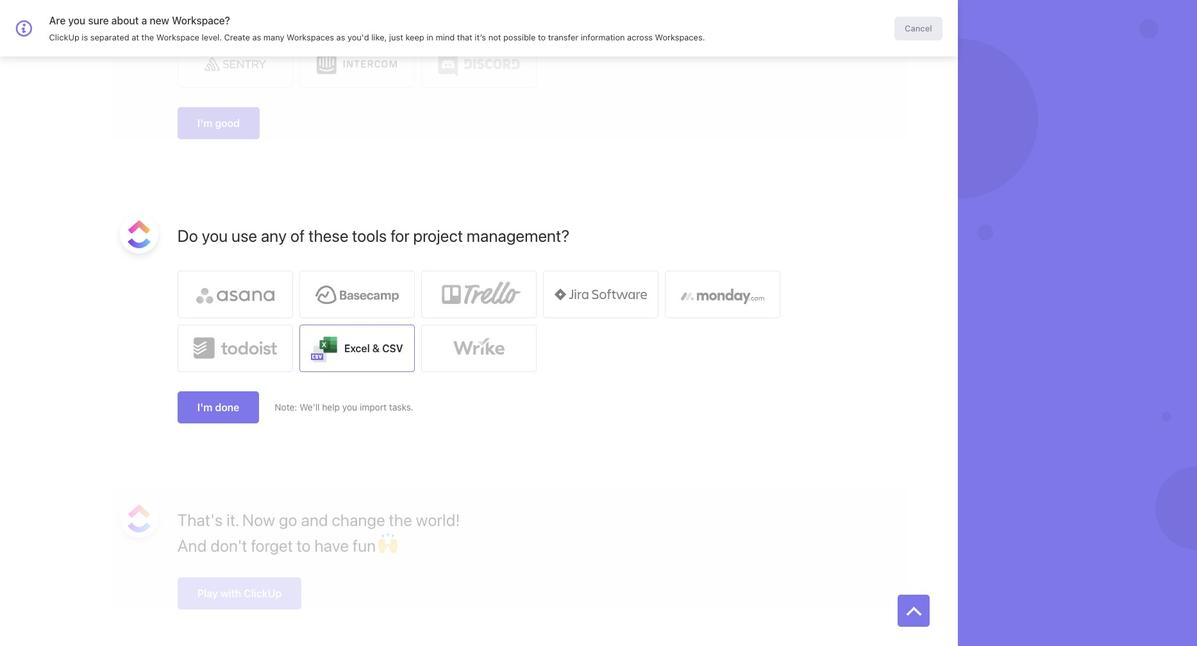 Task type: locate. For each thing, give the bounding box(es) containing it.
don't
[[210, 536, 247, 555]]

a
[[142, 15, 147, 26]]

i'm good button
[[178, 107, 260, 139]]

are you sure about a new workspace? clickup is separated at the workspace level. create as many workspaces as you'd like, just keep in mind that it's not possible to transfer information across workspaces.
[[49, 15, 705, 42]]

2 clickup logo image from the top
[[127, 504, 151, 533]]

note: we'll help you import tasks.
[[285, 402, 424, 413]]

the
[[141, 32, 154, 42], [389, 510, 412, 529]]

0 horizontal spatial you
[[68, 15, 85, 26]]

go
[[279, 510, 298, 529]]

no,
[[197, 402, 214, 413]]

any
[[261, 226, 287, 245]]

tools
[[352, 226, 387, 245]]

1 horizontal spatial as
[[337, 32, 346, 42]]

1 as from the left
[[252, 32, 261, 42]]

world!
[[416, 510, 460, 529]]

and don't forget to have fun
[[178, 536, 376, 555]]

the right at
[[141, 32, 154, 42]]

clickup logo image left do
[[127, 220, 151, 248]]

many
[[264, 32, 285, 42]]

1 horizontal spatial to
[[538, 32, 546, 42]]

workspace
[[156, 32, 200, 42]]

use
[[232, 226, 257, 245]]

we'll
[[310, 402, 330, 413]]

you right do
[[202, 226, 228, 245]]

&
[[373, 343, 380, 354]]

1 horizontal spatial you
[[202, 226, 228, 245]]

1 horizontal spatial the
[[389, 510, 412, 529]]

management?
[[467, 226, 570, 245]]

that's
[[178, 510, 223, 529]]

as
[[252, 32, 261, 42], [337, 32, 346, 42]]

clickup logo image left 'that's'
[[127, 504, 151, 533]]

0 vertical spatial you
[[68, 15, 85, 26]]

0 horizontal spatial as
[[252, 32, 261, 42]]

you right help on the bottom of the page
[[352, 402, 367, 413]]

clickup logo image for that's it. now go and change the world!
[[127, 504, 151, 533]]

0 horizontal spatial the
[[141, 32, 154, 42]]

you inside the are you sure about a new workspace? clickup is separated at the workspace level. create as many workspaces as you'd like, just keep in mind that it's not possible to transfer information across workspaces.
[[68, 15, 85, 26]]

excel & csv link
[[299, 325, 415, 372]]

1 clickup logo image from the top
[[127, 220, 151, 248]]

clickup logo image
[[127, 220, 151, 248], [127, 504, 151, 533]]

as left you'd on the top left of page
[[337, 32, 346, 42]]

the left world!
[[389, 510, 412, 529]]

you up is
[[68, 15, 85, 26]]

no, thanks button
[[178, 391, 269, 423]]

to down and
[[297, 536, 311, 555]]

1 vertical spatial the
[[389, 510, 412, 529]]

1 vertical spatial you
[[202, 226, 228, 245]]

0 vertical spatial clickup logo image
[[127, 220, 151, 248]]

1 vertical spatial to
[[297, 536, 311, 555]]

it's
[[475, 32, 486, 42]]

as left many
[[252, 32, 261, 42]]

0 vertical spatial the
[[141, 32, 154, 42]]

help
[[332, 402, 350, 413]]

that
[[457, 32, 473, 42]]

and
[[178, 536, 207, 555]]

at
[[132, 32, 139, 42]]

tasks.
[[399, 402, 424, 413]]

no, thanks
[[197, 402, 250, 413]]

to
[[538, 32, 546, 42], [297, 536, 311, 555]]

you
[[68, 15, 85, 26], [202, 226, 228, 245], [352, 402, 367, 413]]

create
[[224, 32, 250, 42]]

2 vertical spatial you
[[352, 402, 367, 413]]

0 horizontal spatial to
[[297, 536, 311, 555]]

to left transfer
[[538, 32, 546, 42]]

i'm good
[[197, 117, 240, 129]]

possible
[[504, 32, 536, 42]]

1 vertical spatial clickup logo image
[[127, 504, 151, 533]]

cancel
[[913, 12, 944, 23], [905, 23, 933, 33]]

project
[[414, 226, 463, 245]]

0 vertical spatial to
[[538, 32, 546, 42]]

are
[[49, 15, 66, 26]]

csv
[[382, 343, 403, 354]]

fun
[[353, 536, 376, 555]]



Task type: describe. For each thing, give the bounding box(es) containing it.
to inside the are you sure about a new workspace? clickup is separated at the workspace level. create as many workspaces as you'd like, just keep in mind that it's not possible to transfer information across workspaces.
[[538, 32, 546, 42]]

change
[[332, 510, 385, 529]]

2 horizontal spatial you
[[352, 402, 367, 413]]

transfer
[[548, 32, 579, 42]]

thanks
[[217, 402, 250, 413]]

it.
[[227, 510, 239, 529]]

mind
[[436, 32, 455, 42]]

now
[[242, 510, 275, 529]]

clickup
[[49, 32, 79, 42]]

you for do
[[202, 226, 228, 245]]

is
[[82, 32, 88, 42]]

excel
[[344, 343, 370, 354]]

2 as from the left
[[337, 32, 346, 42]]

forget
[[251, 536, 293, 555]]

good
[[215, 117, 240, 129]]

i'm
[[197, 117, 213, 129]]

workspaces
[[287, 32, 334, 42]]

clickup logo image for do you use any of these tools for project management?
[[127, 220, 151, 248]]

keep
[[406, 32, 425, 42]]

level.
[[202, 32, 222, 42]]

in
[[427, 32, 434, 42]]

have
[[315, 536, 349, 555]]

like,
[[372, 32, 387, 42]]

workspaces.
[[656, 32, 705, 42]]

of
[[291, 226, 305, 245]]

across
[[628, 32, 653, 42]]

excel & csv
[[344, 343, 403, 354]]

these
[[309, 226, 349, 245]]

the inside the are you sure about a new workspace? clickup is separated at the workspace level. create as many workspaces as you'd like, just keep in mind that it's not possible to transfer information across workspaces.
[[141, 32, 154, 42]]

workspace?
[[172, 15, 230, 26]]

information
[[581, 32, 625, 42]]

do you use any of these tools for project management?
[[178, 226, 570, 245]]

do
[[178, 226, 198, 245]]

not
[[489, 32, 501, 42]]

sure
[[88, 15, 109, 26]]

you'd
[[348, 32, 369, 42]]

for
[[391, 226, 410, 245]]

note:
[[285, 402, 307, 413]]

separated
[[90, 32, 129, 42]]

about
[[111, 15, 139, 26]]

you for are
[[68, 15, 85, 26]]

that's it. now go and change the world!
[[178, 510, 460, 529]]

and
[[301, 510, 328, 529]]

import
[[370, 402, 397, 413]]

just
[[389, 32, 403, 42]]

new
[[150, 15, 169, 26]]



Task type: vqa. For each thing, say whether or not it's contained in the screenshot.
THE LEVEL.
yes



